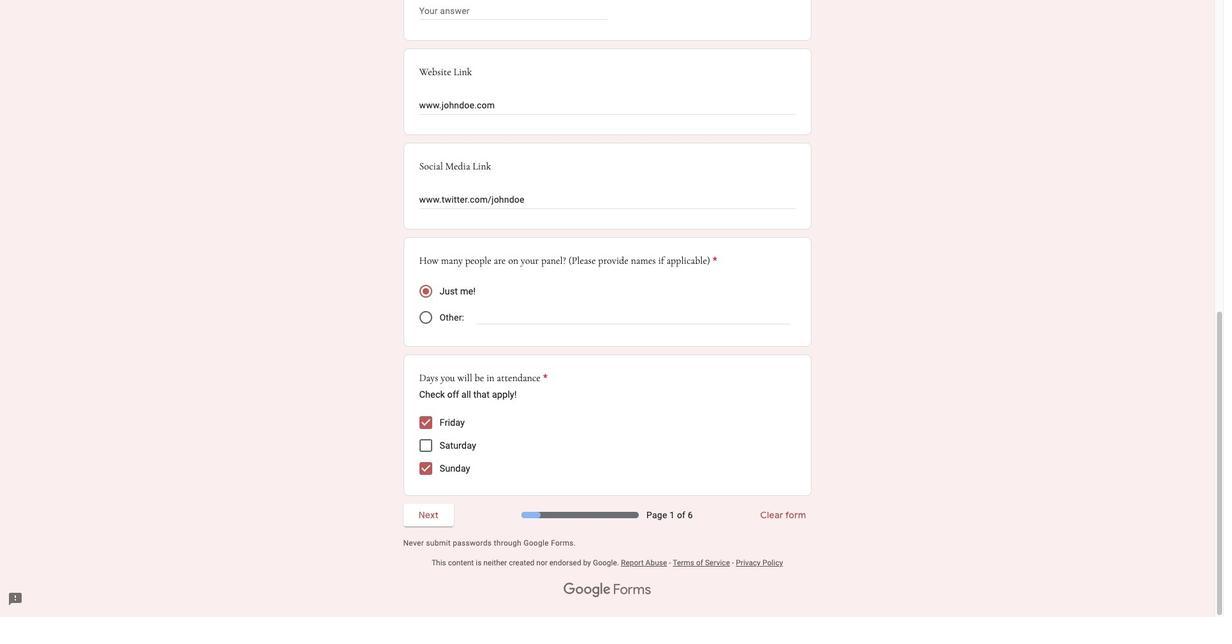 Task type: describe. For each thing, give the bounding box(es) containing it.
1 heading from the top
[[419, 254, 718, 269]]

Other response text field
[[477, 310, 791, 324]]

just me! image
[[423, 289, 429, 295]]

saturday image
[[421, 441, 431, 451]]

report a problem to google image
[[8, 592, 23, 607]]

Sunday checkbox
[[419, 463, 432, 476]]

Friday checkbox
[[419, 417, 432, 430]]

friday image
[[419, 417, 432, 430]]



Task type: vqa. For each thing, say whether or not it's contained in the screenshot.
Required question "Element" for fourth heading from the bottom of the page
no



Task type: locate. For each thing, give the bounding box(es) containing it.
None text field
[[419, 3, 608, 19], [419, 99, 796, 114], [419, 3, 608, 19], [419, 99, 796, 114]]

required question element for second heading
[[541, 371, 548, 386]]

required question element
[[711, 254, 718, 269], [541, 371, 548, 386]]

None text field
[[419, 194, 796, 209]]

0 vertical spatial heading
[[419, 254, 718, 269]]

1 vertical spatial required question element
[[541, 371, 548, 386]]

heading
[[419, 254, 718, 269], [419, 371, 548, 386]]

None radio
[[419, 312, 432, 324]]

sunday image
[[419, 463, 432, 476]]

required question element for 2nd heading from the bottom of the page
[[711, 254, 718, 269]]

progress bar
[[522, 513, 639, 519]]

1 vertical spatial heading
[[419, 371, 548, 386]]

2 heading from the top
[[419, 371, 548, 386]]

1 horizontal spatial required question element
[[711, 254, 718, 269]]

Saturday checkbox
[[419, 440, 432, 453]]

google image
[[564, 583, 611, 599]]

0 horizontal spatial required question element
[[541, 371, 548, 386]]

Just me! radio
[[419, 285, 432, 298]]

0 vertical spatial required question element
[[711, 254, 718, 269]]

list
[[403, 0, 812, 497], [419, 412, 796, 481]]



